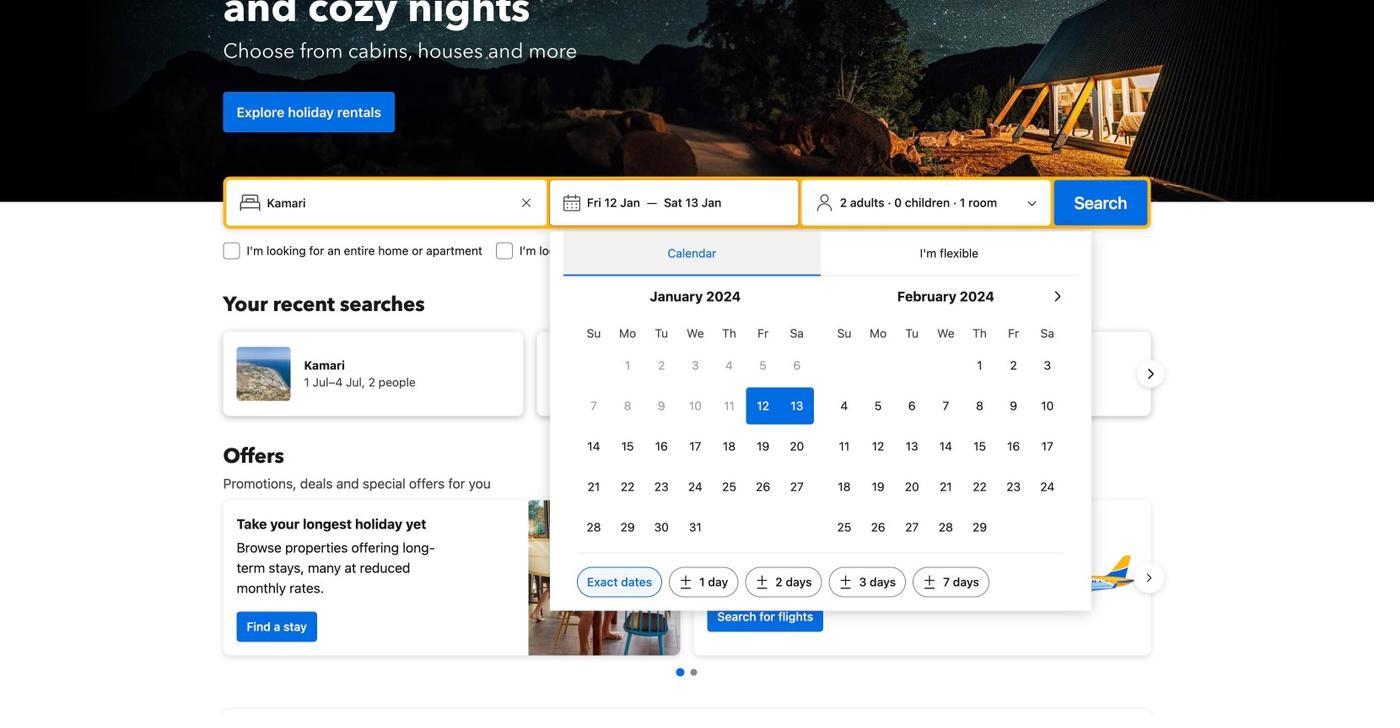 Task type: vqa. For each thing, say whether or not it's contained in the screenshot.
5 JANUARY 2024 option
yes



Task type: locate. For each thing, give the bounding box(es) containing it.
next image
[[1141, 364, 1161, 384]]

30 January 2024 checkbox
[[645, 509, 679, 546]]

cell up '19 january 2024' option
[[746, 384, 780, 425]]

26 February 2024 checkbox
[[862, 509, 895, 546]]

cell
[[746, 384, 780, 425], [780, 384, 814, 425]]

7 January 2024 checkbox
[[577, 388, 611, 425]]

22 January 2024 checkbox
[[611, 469, 645, 506]]

27 February 2024 checkbox
[[895, 509, 929, 546]]

region
[[210, 325, 1165, 423], [210, 494, 1165, 663]]

2 grid from the left
[[828, 317, 1065, 546]]

10 January 2024 checkbox
[[679, 388, 713, 425]]

29 February 2024 checkbox
[[963, 509, 997, 546]]

0 horizontal spatial grid
[[577, 317, 814, 546]]

5 January 2024 checkbox
[[746, 347, 780, 384]]

progress bar
[[676, 669, 697, 677]]

cell up 20 january 2024 option
[[780, 384, 814, 425]]

11 January 2024 checkbox
[[713, 388, 746, 425]]

1 February 2024 checkbox
[[963, 347, 997, 384]]

6 January 2024 checkbox
[[780, 347, 814, 384]]

grid
[[577, 317, 814, 546], [828, 317, 1065, 546]]

24 February 2024 checkbox
[[1031, 469, 1065, 506]]

21 February 2024 checkbox
[[929, 469, 963, 506]]

take your longest holiday yet image
[[529, 501, 681, 656]]

1 horizontal spatial grid
[[828, 317, 1065, 546]]

18 January 2024 checkbox
[[713, 428, 746, 465]]

1 January 2024 checkbox
[[611, 347, 645, 384]]

16 January 2024 checkbox
[[645, 428, 679, 465]]

31 January 2024 checkbox
[[679, 509, 713, 546]]

16 February 2024 checkbox
[[997, 428, 1031, 465]]

tab list
[[564, 232, 1078, 277]]

25 January 2024 checkbox
[[713, 469, 746, 506]]

0 vertical spatial region
[[210, 325, 1165, 423]]

17 February 2024 checkbox
[[1031, 428, 1065, 465]]

1 vertical spatial region
[[210, 494, 1165, 663]]

24 January 2024 checkbox
[[679, 469, 713, 506]]

12 February 2024 checkbox
[[862, 428, 895, 465]]

29 January 2024 checkbox
[[611, 509, 645, 546]]

main content
[[210, 443, 1165, 715]]

27 January 2024 checkbox
[[780, 469, 814, 506]]

3 January 2024 checkbox
[[679, 347, 713, 384]]

1 grid from the left
[[577, 317, 814, 546]]

8 January 2024 checkbox
[[611, 388, 645, 425]]

26 January 2024 checkbox
[[746, 469, 780, 506]]

11 February 2024 checkbox
[[828, 428, 862, 465]]

Where are you going? field
[[260, 188, 516, 218]]

23 January 2024 checkbox
[[645, 469, 679, 506]]



Task type: describe. For each thing, give the bounding box(es) containing it.
22 February 2024 checkbox
[[963, 469, 997, 506]]

28 January 2024 checkbox
[[577, 509, 611, 546]]

fly away to your dream holiday image
[[1020, 519, 1138, 637]]

23 February 2024 checkbox
[[997, 469, 1031, 506]]

28 February 2024 checkbox
[[929, 509, 963, 546]]

2 cell from the left
[[780, 384, 814, 425]]

12 January 2024 checkbox
[[746, 388, 780, 425]]

4 February 2024 checkbox
[[828, 388, 862, 425]]

19 January 2024 checkbox
[[746, 428, 780, 465]]

15 January 2024 checkbox
[[611, 428, 645, 465]]

1 cell from the left
[[746, 384, 780, 425]]

20 January 2024 checkbox
[[780, 428, 814, 465]]

14 February 2024 checkbox
[[929, 428, 963, 465]]

2 region from the top
[[210, 494, 1165, 663]]

25 February 2024 checkbox
[[828, 509, 862, 546]]

4 January 2024 checkbox
[[713, 347, 746, 384]]

3 February 2024 checkbox
[[1031, 347, 1065, 384]]

18 February 2024 checkbox
[[828, 469, 862, 506]]

7 February 2024 checkbox
[[929, 388, 963, 425]]

15 February 2024 checkbox
[[963, 428, 997, 465]]

20 February 2024 checkbox
[[895, 469, 929, 506]]

21 January 2024 checkbox
[[577, 469, 611, 506]]

2 February 2024 checkbox
[[997, 347, 1031, 384]]

13 February 2024 checkbox
[[895, 428, 929, 465]]

2 January 2024 checkbox
[[645, 347, 679, 384]]

8 February 2024 checkbox
[[963, 388, 997, 425]]

17 January 2024 checkbox
[[679, 428, 713, 465]]

9 January 2024 checkbox
[[645, 388, 679, 425]]

10 February 2024 checkbox
[[1031, 388, 1065, 425]]

5 February 2024 checkbox
[[862, 388, 895, 425]]

6 February 2024 checkbox
[[895, 388, 929, 425]]

13 January 2024 checkbox
[[780, 388, 814, 425]]

1 region from the top
[[210, 325, 1165, 423]]

19 February 2024 checkbox
[[862, 469, 895, 506]]

9 February 2024 checkbox
[[997, 388, 1031, 425]]

14 January 2024 checkbox
[[577, 428, 611, 465]]



